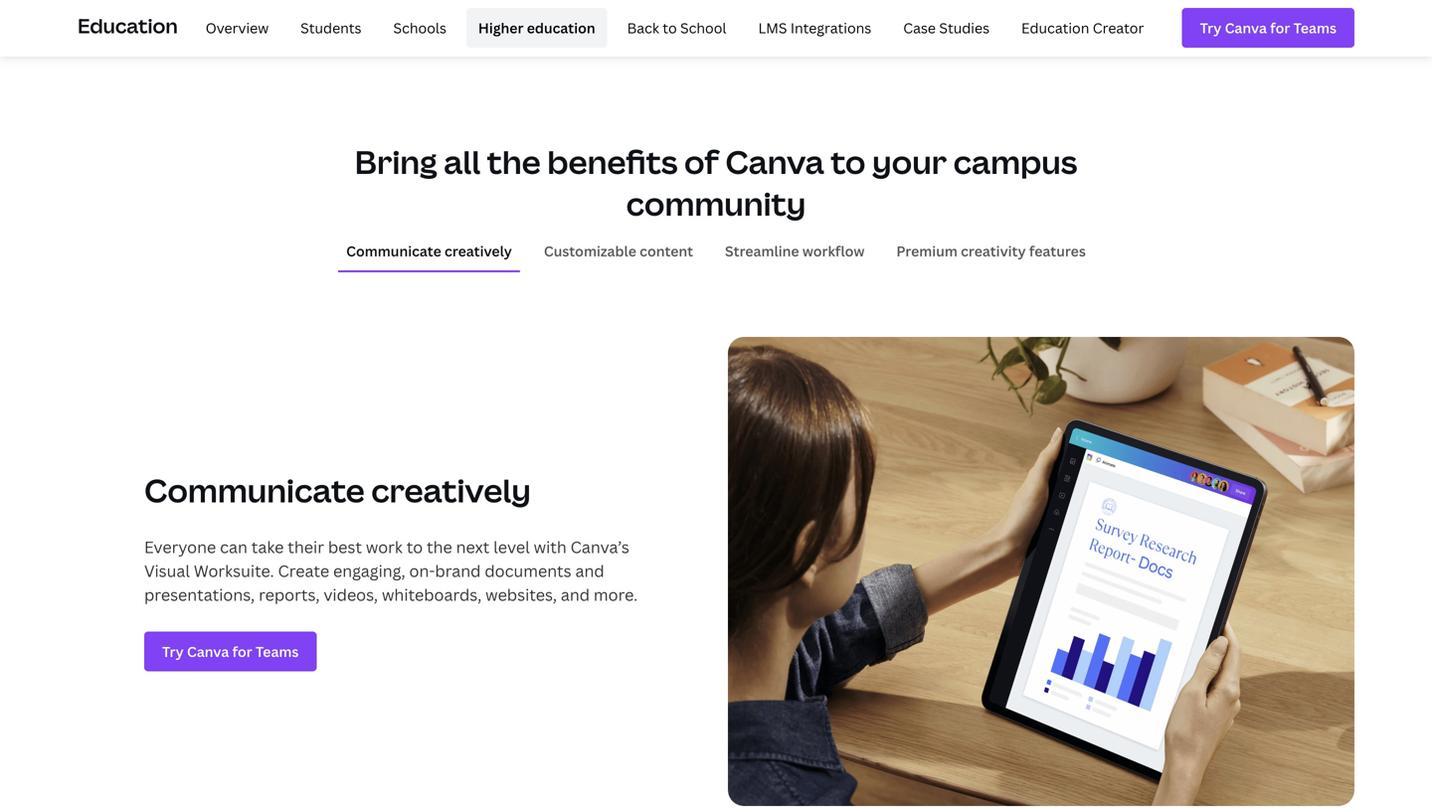 Task type: vqa. For each thing, say whether or not it's contained in the screenshot.
bottommost untitled
no



Task type: describe. For each thing, give the bounding box(es) containing it.
education for education creator
[[1022, 18, 1090, 37]]

visual
[[144, 561, 190, 582]]

streamline workflow
[[725, 242, 865, 260]]

streamline workflow button
[[717, 232, 873, 270]]

premium
[[897, 242, 958, 260]]

lms
[[758, 18, 787, 37]]

creatively inside button
[[445, 242, 512, 260]]

level
[[493, 537, 530, 558]]

everyone can take their best work to the next level with canva's visual worksuite. create engaging, on-brand documents and presentations, reports, videos, whiteboards, websites, and more.
[[144, 537, 638, 606]]

education
[[527, 18, 595, 37]]

reports,
[[259, 585, 320, 606]]

communicate creatively button
[[338, 232, 520, 270]]

on-
[[409, 561, 435, 582]]

case
[[903, 18, 936, 37]]

next
[[456, 537, 490, 558]]

integrations
[[791, 18, 872, 37]]

overview
[[206, 18, 269, 37]]

their
[[288, 537, 324, 558]]

worksuite.
[[194, 561, 274, 582]]

menu bar inside "education" element
[[186, 8, 1156, 48]]

case studies
[[903, 18, 990, 37]]

community
[[626, 182, 806, 225]]

streamline
[[725, 242, 799, 260]]

videos,
[[324, 585, 378, 606]]

education for education
[[78, 12, 178, 39]]

creativity
[[961, 242, 1026, 260]]

lms integrations
[[758, 18, 872, 37]]

school
[[680, 18, 727, 37]]

students
[[301, 18, 362, 37]]

back to school link
[[615, 8, 738, 48]]

back to school
[[627, 18, 727, 37]]

education creator link
[[1010, 8, 1156, 48]]

communicate inside button
[[346, 242, 441, 260]]

of
[[684, 140, 719, 184]]

create
[[278, 561, 329, 582]]

documents
[[485, 561, 572, 582]]

higher education link
[[466, 8, 607, 48]]

brand
[[435, 561, 481, 582]]

features
[[1029, 242, 1086, 260]]

take
[[251, 537, 284, 558]]

1 vertical spatial communicate creatively
[[144, 469, 531, 512]]

customizable content
[[544, 242, 693, 260]]

canva
[[725, 140, 824, 184]]

benefits
[[547, 140, 678, 184]]



Task type: locate. For each thing, give the bounding box(es) containing it.
schools
[[393, 18, 447, 37]]

education inside education creator link
[[1022, 18, 1090, 37]]

can
[[220, 537, 248, 558]]

the
[[487, 140, 541, 184], [427, 537, 452, 558]]

schools link
[[381, 8, 458, 48]]

0 vertical spatial the
[[487, 140, 541, 184]]

students link
[[289, 8, 374, 48]]

to for community
[[831, 140, 866, 184]]

customizable content button
[[536, 232, 701, 270]]

the inside bring all the benefits of canva to your campus community
[[487, 140, 541, 184]]

communicate creatively inside button
[[346, 242, 512, 260]]

canva's
[[571, 537, 630, 558]]

0 vertical spatial to
[[663, 18, 677, 37]]

1 horizontal spatial education
[[1022, 18, 1090, 37]]

the right all
[[487, 140, 541, 184]]

1 vertical spatial communicate
[[144, 469, 365, 512]]

to
[[663, 18, 677, 37], [831, 140, 866, 184], [407, 537, 423, 558]]

education element
[[78, 0, 1355, 56]]

communicate creatively
[[346, 242, 512, 260], [144, 469, 531, 512]]

creator
[[1093, 18, 1144, 37]]

bring
[[355, 140, 437, 184]]

engaging,
[[333, 561, 405, 582]]

websites,
[[486, 585, 557, 606]]

0 vertical spatial communicate
[[346, 242, 441, 260]]

presentations,
[[144, 585, 255, 606]]

lms integrations link
[[746, 8, 884, 48]]

0 horizontal spatial education
[[78, 12, 178, 39]]

your
[[872, 140, 947, 184]]

to up on-
[[407, 537, 423, 558]]

creatively up next
[[371, 469, 531, 512]]

studies
[[939, 18, 990, 37]]

0 vertical spatial and
[[575, 561, 604, 582]]

1 vertical spatial the
[[427, 537, 452, 558]]

communicate creatively up best
[[144, 469, 531, 512]]

communicate creatively down all
[[346, 242, 512, 260]]

and left more.
[[561, 585, 590, 606]]

higher
[[478, 18, 524, 37]]

the inside everyone can take their best work to the next level with canva's visual worksuite. create engaging, on-brand documents and presentations, reports, videos, whiteboards, websites, and more.
[[427, 537, 452, 558]]

education creator
[[1022, 18, 1144, 37]]

best
[[328, 537, 362, 558]]

with
[[534, 537, 567, 558]]

to left your
[[831, 140, 866, 184]]

canva docs template image
[[728, 337, 1355, 806]]

menu bar
[[186, 8, 1156, 48]]

0 horizontal spatial to
[[407, 537, 423, 558]]

case studies link
[[891, 8, 1002, 48]]

2 vertical spatial to
[[407, 537, 423, 558]]

the up on-
[[427, 537, 452, 558]]

whiteboards,
[[382, 585, 482, 606]]

menu bar containing overview
[[186, 8, 1156, 48]]

2 horizontal spatial to
[[831, 140, 866, 184]]

1 vertical spatial and
[[561, 585, 590, 606]]

1 vertical spatial to
[[831, 140, 866, 184]]

all
[[444, 140, 481, 184]]

creatively
[[445, 242, 512, 260], [371, 469, 531, 512]]

content
[[640, 242, 693, 260]]

to for level
[[407, 537, 423, 558]]

0 horizontal spatial the
[[427, 537, 452, 558]]

overview link
[[194, 8, 281, 48]]

and down canva's in the left bottom of the page
[[575, 561, 604, 582]]

0 vertical spatial communicate creatively
[[346, 242, 512, 260]]

campus
[[954, 140, 1078, 184]]

communicate up take
[[144, 469, 365, 512]]

to inside bring all the benefits of canva to your campus community
[[831, 140, 866, 184]]

back
[[627, 18, 659, 37]]

and
[[575, 561, 604, 582], [561, 585, 590, 606]]

to inside everyone can take their best work to the next level with canva's visual worksuite. create engaging, on-brand documents and presentations, reports, videos, whiteboards, websites, and more.
[[407, 537, 423, 558]]

bring all the benefits of canva to your campus community
[[355, 140, 1078, 225]]

communicate
[[346, 242, 441, 260], [144, 469, 365, 512]]

0 vertical spatial creatively
[[445, 242, 512, 260]]

education
[[78, 12, 178, 39], [1022, 18, 1090, 37]]

to right back at the top
[[663, 18, 677, 37]]

creatively down all
[[445, 242, 512, 260]]

higher education
[[478, 18, 595, 37]]

communicate down bring
[[346, 242, 441, 260]]

customizable
[[544, 242, 636, 260]]

work
[[366, 537, 403, 558]]

1 horizontal spatial to
[[663, 18, 677, 37]]

1 vertical spatial creatively
[[371, 469, 531, 512]]

more.
[[594, 585, 638, 606]]

premium creativity features
[[897, 242, 1086, 260]]

everyone
[[144, 537, 216, 558]]

1 horizontal spatial the
[[487, 140, 541, 184]]

workflow
[[802, 242, 865, 260]]

to inside menu bar
[[663, 18, 677, 37]]

premium creativity features button
[[889, 232, 1094, 270]]



